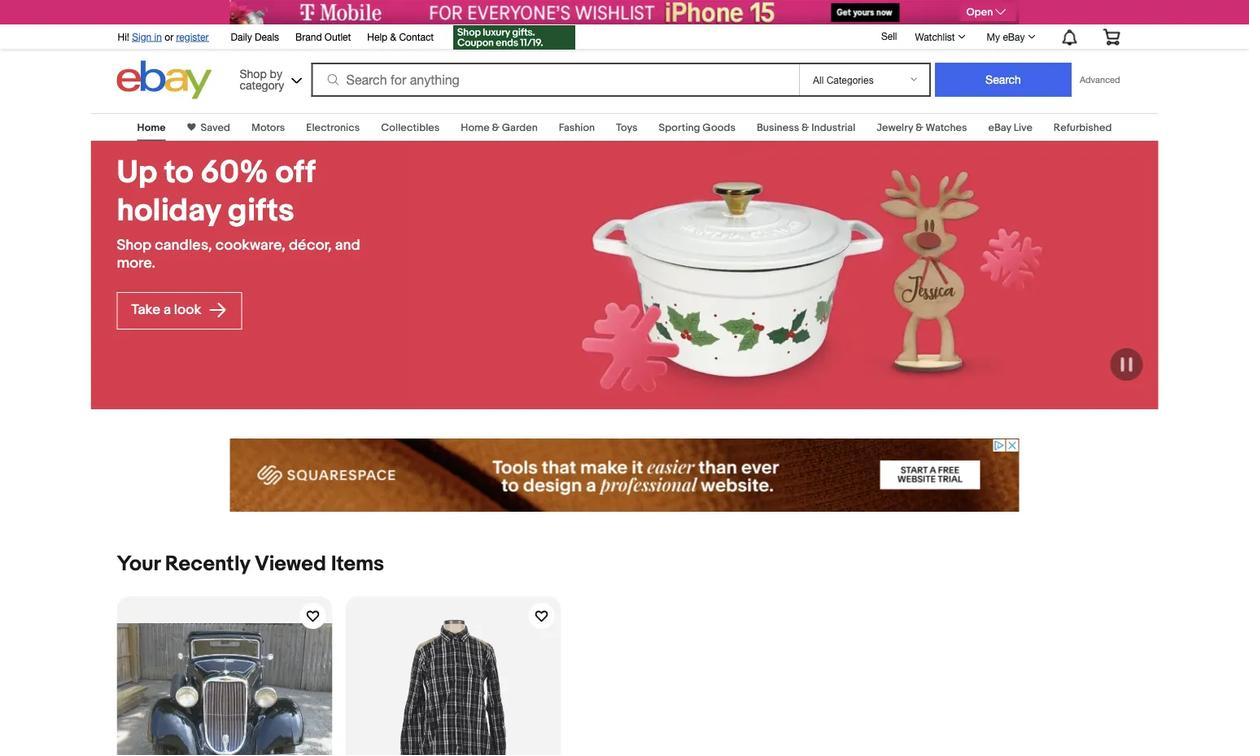 Task type: vqa. For each thing, say whether or not it's contained in the screenshot.
Past
no



Task type: locate. For each thing, give the bounding box(es) containing it.
shop
[[240, 67, 267, 80], [117, 236, 152, 254]]

ebay inside the account navigation
[[1003, 31, 1025, 42]]

industrial
[[812, 121, 855, 134]]

gifts
[[228, 192, 294, 230]]

advanced link
[[1072, 63, 1128, 96]]

advertisement region
[[230, 0, 1019, 24], [230, 439, 1019, 512]]

look
[[174, 302, 201, 319]]

help
[[367, 31, 388, 42]]

& right the business
[[802, 121, 809, 134]]

sell link
[[874, 30, 905, 42]]

home for home & garden
[[461, 121, 490, 134]]

home left garden
[[461, 121, 490, 134]]

& for help
[[390, 31, 396, 42]]

watchlist link
[[906, 27, 973, 46]]

1 advertisement region from the top
[[230, 0, 1019, 24]]

toys link
[[616, 121, 638, 134]]

account navigation
[[109, 20, 1132, 52]]

& for business
[[802, 121, 809, 134]]

0 horizontal spatial home
[[137, 121, 166, 134]]

None submit
[[935, 63, 1072, 97]]

sign
[[132, 31, 152, 42]]

sell
[[881, 30, 897, 42]]

& inside the account navigation
[[390, 31, 396, 42]]

items
[[331, 551, 384, 577]]

electronics link
[[306, 121, 360, 134]]

ebay left live
[[988, 121, 1011, 134]]

business
[[757, 121, 799, 134]]

& left garden
[[492, 121, 500, 134]]

your shopping cart image
[[1102, 29, 1121, 45]]

sign in link
[[132, 31, 162, 42]]

daily
[[231, 31, 252, 42]]

& right help
[[390, 31, 396, 42]]

60%
[[200, 154, 269, 192]]

toys
[[616, 121, 638, 134]]

holiday
[[117, 192, 221, 230]]

shop by category button
[[232, 61, 306, 96]]

& for jewelry
[[916, 121, 923, 134]]

contact
[[399, 31, 434, 42]]

2 home from the left
[[461, 121, 490, 134]]

ebay
[[1003, 31, 1025, 42], [988, 121, 1011, 134]]

home & garden
[[461, 121, 538, 134]]

& right jewelry
[[916, 121, 923, 134]]

0 vertical spatial advertisement region
[[230, 0, 1019, 24]]

1 home from the left
[[137, 121, 166, 134]]

2 advertisement region from the top
[[230, 439, 1019, 512]]

shop inside shop by category
[[240, 67, 267, 80]]

motors link
[[251, 121, 285, 134]]

1 horizontal spatial home
[[461, 121, 490, 134]]

register
[[176, 31, 209, 42]]

brand
[[295, 31, 322, 42]]

shop left the by
[[240, 67, 267, 80]]

home up up
[[137, 121, 166, 134]]

sporting goods link
[[659, 121, 736, 134]]

1 vertical spatial advertisement region
[[230, 439, 1019, 512]]

&
[[390, 31, 396, 42], [492, 121, 500, 134], [802, 121, 809, 134], [916, 121, 923, 134]]

my
[[987, 31, 1000, 42]]

hi! sign in or register
[[118, 31, 209, 42]]

or
[[165, 31, 173, 42]]

outlet
[[325, 31, 351, 42]]

sporting goods
[[659, 121, 736, 134]]

0 horizontal spatial shop
[[117, 236, 152, 254]]

brand outlet
[[295, 31, 351, 42]]

1 vertical spatial ebay
[[988, 121, 1011, 134]]

ebay right my
[[1003, 31, 1025, 42]]

1 horizontal spatial shop
[[240, 67, 267, 80]]

advertisement region inside up to 60% off holiday gifts main content
[[230, 439, 1019, 512]]

shop inside up to 60% off holiday gifts shop candles, cookware, décor, and more.
[[117, 236, 152, 254]]

up to 60% off holiday gifts link
[[117, 154, 387, 230]]

jewelry & watches
[[877, 121, 967, 134]]

fashion link
[[559, 121, 595, 134]]

live
[[1014, 121, 1033, 134]]

my ebay
[[987, 31, 1025, 42]]

take
[[131, 302, 160, 319]]

shop up the more.
[[117, 236, 152, 254]]

shop by category banner
[[109, 20, 1132, 103]]

1 vertical spatial shop
[[117, 236, 152, 254]]

home
[[137, 121, 166, 134], [461, 121, 490, 134]]

0 vertical spatial ebay
[[1003, 31, 1025, 42]]

home & garden link
[[461, 121, 538, 134]]

0 vertical spatial shop
[[240, 67, 267, 80]]



Task type: describe. For each thing, give the bounding box(es) containing it.
daily deals
[[231, 31, 279, 42]]

my ebay link
[[978, 27, 1043, 46]]

your
[[117, 551, 160, 577]]

help & contact
[[367, 31, 434, 42]]

refurbished
[[1054, 121, 1112, 134]]

electronics
[[306, 121, 360, 134]]

up to 60% off holiday gifts main content
[[0, 103, 1249, 755]]

take a look link
[[117, 292, 242, 329]]

recently
[[165, 551, 250, 577]]

brand outlet link
[[295, 28, 351, 46]]

to
[[164, 154, 193, 192]]

up
[[117, 154, 157, 192]]

watchlist
[[915, 31, 955, 42]]

sporting
[[659, 121, 700, 134]]

open button
[[960, 3, 1016, 21]]

viewed
[[255, 551, 326, 577]]

goods
[[703, 121, 736, 134]]

open
[[966, 6, 993, 19]]

more.
[[117, 254, 156, 272]]

off
[[275, 154, 315, 192]]

watches
[[926, 121, 967, 134]]

none submit inside shop by category banner
[[935, 63, 1072, 97]]

business & industrial
[[757, 121, 855, 134]]

register link
[[176, 31, 209, 42]]

by
[[270, 67, 282, 80]]

jewelry & watches link
[[877, 121, 967, 134]]

ebay live
[[988, 121, 1033, 134]]

hi!
[[118, 31, 129, 42]]

décor,
[[289, 236, 332, 254]]

your recently viewed items
[[117, 551, 384, 577]]

motors
[[251, 121, 285, 134]]

candles,
[[155, 236, 212, 254]]

category
[[240, 78, 284, 92]]

shop by category
[[240, 67, 284, 92]]

up to 60% off holiday gifts shop candles, cookware, décor, and more.
[[117, 154, 360, 272]]

get the coupon image
[[453, 25, 575, 50]]

take a look
[[131, 302, 204, 319]]

a
[[163, 302, 171, 319]]

collectibles
[[381, 121, 440, 134]]

daily deals link
[[231, 28, 279, 46]]

saved
[[201, 121, 230, 134]]

in
[[154, 31, 162, 42]]

home for home
[[137, 121, 166, 134]]

business & industrial link
[[757, 121, 855, 134]]

help & contact link
[[367, 28, 434, 46]]

Search for anything text field
[[314, 64, 796, 95]]

fashion
[[559, 121, 595, 134]]

saved link
[[196, 121, 230, 134]]

ebay live link
[[988, 121, 1033, 134]]

jewelry
[[877, 121, 913, 134]]

refurbished link
[[1054, 121, 1112, 134]]

ebay inside up to 60% off holiday gifts main content
[[988, 121, 1011, 134]]

& for home
[[492, 121, 500, 134]]

and
[[335, 236, 360, 254]]

collectibles link
[[381, 121, 440, 134]]

cookware,
[[215, 236, 286, 254]]

advanced
[[1080, 74, 1120, 85]]

garden
[[502, 121, 538, 134]]

deals
[[255, 31, 279, 42]]



